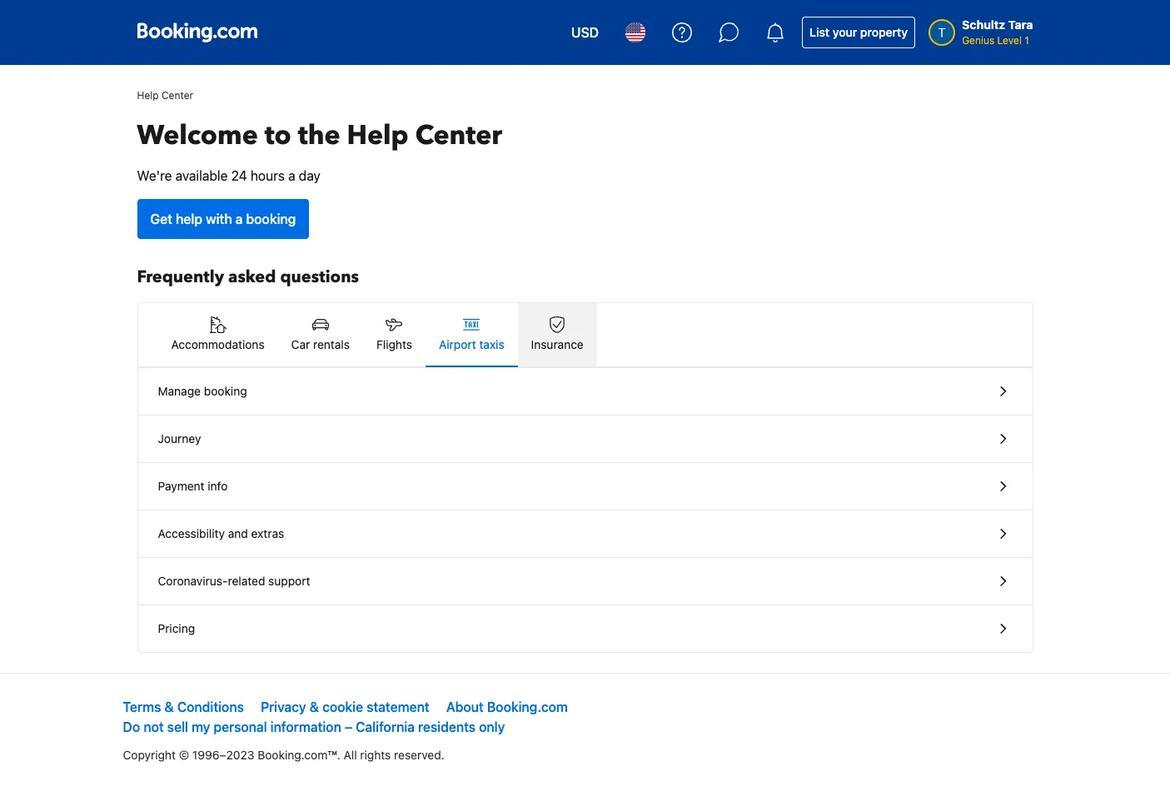 Task type: describe. For each thing, give the bounding box(es) containing it.
help center
[[137, 89, 193, 102]]

coronavirus-
[[158, 574, 228, 588]]

insurance
[[531, 337, 584, 351]]

airport taxis
[[439, 337, 504, 351]]

with
[[206, 212, 232, 227]]

flights
[[376, 337, 412, 351]]

rights
[[360, 748, 391, 762]]

property
[[860, 25, 908, 39]]

1996–2023
[[192, 748, 254, 762]]

do
[[123, 720, 140, 734]]

cookie
[[322, 700, 363, 715]]

information
[[270, 720, 341, 734]]

©
[[179, 748, 189, 762]]

1 vertical spatial help
[[347, 117, 409, 154]]

copyright © 1996–2023 booking.com™. all rights reserved.
[[123, 748, 444, 762]]

about booking.com do not sell my personal information – california residents only
[[123, 700, 568, 734]]

payment
[[158, 479, 204, 493]]

privacy
[[261, 700, 306, 715]]

questions
[[280, 266, 359, 288]]

my
[[192, 720, 210, 734]]

only
[[479, 720, 505, 734]]

booking.com
[[487, 700, 568, 715]]

california
[[356, 720, 415, 734]]

terms & conditions
[[123, 700, 244, 715]]

list
[[810, 25, 830, 39]]

about booking.com link
[[446, 700, 568, 715]]

personal
[[214, 720, 267, 734]]

statement
[[367, 700, 429, 715]]

residents
[[418, 720, 476, 734]]

conditions
[[177, 700, 244, 715]]

accessibility and extras
[[158, 526, 284, 540]]

manage booking
[[158, 384, 247, 398]]

tara
[[1008, 17, 1033, 32]]

available
[[175, 168, 228, 183]]

taxis
[[479, 337, 504, 351]]

rentals
[[313, 337, 350, 351]]

booking.com™.
[[258, 748, 340, 762]]

get
[[150, 212, 172, 227]]

car rentals button
[[278, 303, 363, 366]]

pricing
[[158, 621, 195, 635]]

welcome
[[137, 117, 258, 154]]

1
[[1025, 34, 1029, 47]]

payment info button
[[138, 463, 1032, 510]]

accessibility and extras button
[[138, 510, 1032, 558]]

copyright
[[123, 748, 176, 762]]

1 vertical spatial center
[[415, 117, 502, 154]]

reserved.
[[394, 748, 444, 762]]

flights button
[[363, 303, 426, 366]]

we're
[[137, 168, 172, 183]]

journey button
[[138, 416, 1032, 463]]

pricing button
[[138, 605, 1032, 652]]

we're available 24 hours a day
[[137, 168, 320, 183]]

help
[[176, 212, 202, 227]]

frequently
[[137, 266, 224, 288]]

payment info
[[158, 479, 228, 493]]

accommodations
[[171, 337, 265, 351]]

a inside button
[[235, 212, 243, 227]]

manage
[[158, 384, 201, 398]]



Task type: vqa. For each thing, say whether or not it's contained in the screenshot.
Car on the top of the page
yes



Task type: locate. For each thing, give the bounding box(es) containing it.
booking inside button
[[246, 212, 296, 227]]

genius
[[962, 34, 994, 47]]

booking right the manage at the left top
[[204, 384, 247, 398]]

accommodations button
[[158, 303, 278, 366]]

extras
[[251, 526, 284, 540]]

&
[[164, 700, 174, 715], [310, 700, 319, 715]]

help right the the
[[347, 117, 409, 154]]

& for privacy
[[310, 700, 319, 715]]

a left day
[[288, 168, 295, 183]]

accessibility
[[158, 526, 225, 540]]

–
[[345, 720, 352, 734]]

all
[[344, 748, 357, 762]]

a
[[288, 168, 295, 183], [235, 212, 243, 227]]

usd button
[[561, 12, 609, 52]]

& for terms
[[164, 700, 174, 715]]

support
[[268, 574, 310, 588]]

welcome to the help center
[[137, 117, 502, 154]]

and
[[228, 526, 248, 540]]

schultz
[[962, 17, 1005, 32]]

booking.com online hotel reservations image
[[137, 22, 257, 42]]

& up sell in the bottom left of the page
[[164, 700, 174, 715]]

0 horizontal spatial help
[[137, 89, 159, 102]]

0 horizontal spatial &
[[164, 700, 174, 715]]

tab list
[[138, 303, 1032, 368]]

booking down hours
[[246, 212, 296, 227]]

a right with
[[235, 212, 243, 227]]

terms
[[123, 700, 161, 715]]

sell
[[167, 720, 188, 734]]

airport taxis button
[[426, 303, 518, 366]]

privacy & cookie statement
[[261, 700, 429, 715]]

car
[[291, 337, 310, 351]]

hours
[[251, 168, 285, 183]]

0 horizontal spatial a
[[235, 212, 243, 227]]

to
[[265, 117, 291, 154]]

your
[[833, 25, 857, 39]]

0 vertical spatial a
[[288, 168, 295, 183]]

1 horizontal spatial a
[[288, 168, 295, 183]]

get help with a booking
[[150, 212, 296, 227]]

asked
[[228, 266, 276, 288]]

about
[[446, 700, 484, 715]]

frequently asked questions
[[137, 266, 359, 288]]

list your property link
[[802, 17, 915, 48]]

1 & from the left
[[164, 700, 174, 715]]

booking inside button
[[204, 384, 247, 398]]

get help with a booking button
[[137, 199, 309, 239]]

coronavirus-related support button
[[138, 558, 1032, 605]]

tab list containing accommodations
[[138, 303, 1032, 368]]

help
[[137, 89, 159, 102], [347, 117, 409, 154]]

usd
[[571, 25, 599, 40]]

privacy & cookie statement link
[[261, 700, 429, 715]]

0 horizontal spatial center
[[162, 89, 193, 102]]

0 vertical spatial center
[[162, 89, 193, 102]]

related
[[228, 574, 265, 588]]

1 vertical spatial booking
[[204, 384, 247, 398]]

level
[[997, 34, 1022, 47]]

schultz tara genius level 1
[[962, 17, 1033, 47]]

1 vertical spatial a
[[235, 212, 243, 227]]

0 vertical spatial help
[[137, 89, 159, 102]]

day
[[299, 168, 320, 183]]

do not sell my personal information – california residents only link
[[123, 720, 505, 734]]

journey
[[158, 431, 201, 446]]

coronavirus-related support
[[158, 574, 310, 588]]

2 & from the left
[[310, 700, 319, 715]]

terms & conditions link
[[123, 700, 244, 715]]

24
[[231, 168, 247, 183]]

car rentals
[[291, 337, 350, 351]]

the
[[298, 117, 340, 154]]

1 horizontal spatial help
[[347, 117, 409, 154]]

center
[[162, 89, 193, 102], [415, 117, 502, 154]]

& up do not sell my personal information – california residents only link
[[310, 700, 319, 715]]

manage booking button
[[138, 368, 1032, 416]]

1 horizontal spatial center
[[415, 117, 502, 154]]

airport
[[439, 337, 476, 351]]

1 horizontal spatial &
[[310, 700, 319, 715]]

not
[[143, 720, 164, 734]]

0 vertical spatial booking
[[246, 212, 296, 227]]

booking
[[246, 212, 296, 227], [204, 384, 247, 398]]

insurance button
[[518, 303, 597, 366]]

help up welcome
[[137, 89, 159, 102]]

list your property
[[810, 25, 908, 39]]

info
[[208, 479, 228, 493]]



